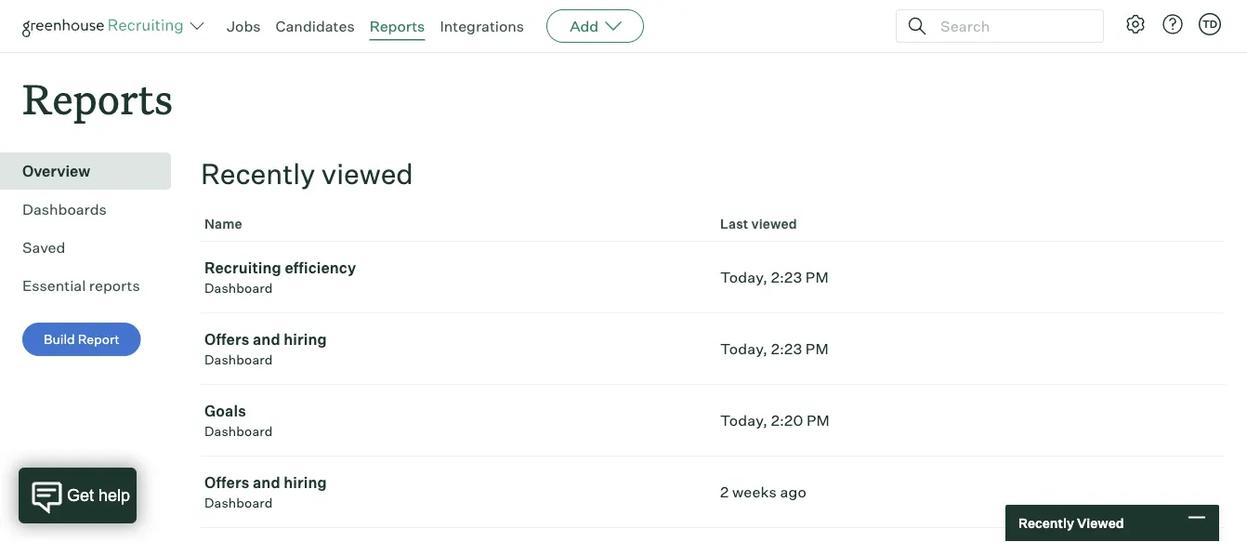 Task type: vqa. For each thing, say whether or not it's contained in the screenshot.


Task type: locate. For each thing, give the bounding box(es) containing it.
reports down greenhouse recruiting image
[[22, 71, 173, 126]]

today, down last
[[721, 268, 768, 287]]

1 horizontal spatial reports
[[370, 17, 425, 35]]

last
[[721, 216, 749, 232]]

overview
[[22, 162, 90, 181]]

td button
[[1196, 9, 1226, 39]]

offers
[[205, 330, 250, 349], [205, 473, 250, 492]]

goals
[[205, 402, 246, 420]]

0 vertical spatial pm
[[806, 268, 829, 287]]

report
[[78, 331, 120, 347]]

2 hiring from the top
[[284, 473, 327, 492]]

viewed
[[1078, 515, 1125, 531]]

last viewed
[[721, 216, 798, 232]]

viewed
[[322, 156, 414, 191], [752, 216, 798, 232]]

2 today, 2:23 pm from the top
[[721, 340, 829, 358]]

hiring for 2 weeks ago
[[284, 473, 327, 492]]

1 horizontal spatial viewed
[[752, 216, 798, 232]]

offers and hiring dashboard for 2
[[205, 473, 327, 511]]

offers down the goals dashboard
[[205, 473, 250, 492]]

0 horizontal spatial viewed
[[322, 156, 414, 191]]

today, 2:23 pm up today, 2:20 pm
[[721, 340, 829, 358]]

candidates
[[276, 17, 355, 35]]

today,
[[721, 268, 768, 287], [721, 340, 768, 358], [721, 411, 768, 430]]

1 vertical spatial recently
[[1019, 515, 1075, 531]]

pm
[[806, 268, 829, 287], [806, 340, 829, 358], [807, 411, 830, 430]]

build report button
[[22, 323, 141, 356]]

1 vertical spatial 2:23
[[771, 340, 803, 358]]

dashboard
[[205, 280, 273, 296], [205, 352, 273, 368], [205, 423, 273, 440], [205, 495, 273, 511]]

and
[[253, 330, 281, 349], [253, 473, 281, 492]]

recently for recently viewed
[[1019, 515, 1075, 531]]

dashboards link
[[22, 198, 164, 221]]

Search text field
[[936, 13, 1087, 40]]

0 vertical spatial today,
[[721, 268, 768, 287]]

offers up goals
[[205, 330, 250, 349]]

2 today, from the top
[[721, 340, 768, 358]]

hiring
[[284, 330, 327, 349], [284, 473, 327, 492]]

1 vertical spatial today,
[[721, 340, 768, 358]]

recently
[[201, 156, 316, 191], [1019, 515, 1075, 531]]

1 offers from the top
[[205, 330, 250, 349]]

2 and from the top
[[253, 473, 281, 492]]

ago
[[781, 483, 807, 501]]

0 vertical spatial today, 2:23 pm
[[721, 268, 829, 287]]

1 vertical spatial today, 2:23 pm
[[721, 340, 829, 358]]

and down recruiting efficiency dashboard
[[253, 330, 281, 349]]

offers and hiring dashboard down recruiting efficiency dashboard
[[205, 330, 327, 368]]

weeks
[[733, 483, 777, 501]]

saved
[[22, 238, 65, 257]]

1 vertical spatial reports
[[22, 71, 173, 126]]

2 offers from the top
[[205, 473, 250, 492]]

viewed for last viewed
[[752, 216, 798, 232]]

build report
[[44, 331, 120, 347]]

1 vertical spatial offers
[[205, 473, 250, 492]]

build
[[44, 331, 75, 347]]

add button
[[547, 9, 645, 43]]

reports right candidates
[[370, 17, 425, 35]]

1 vertical spatial hiring
[[284, 473, 327, 492]]

2:20
[[771, 411, 804, 430]]

dashboard up goals
[[205, 352, 273, 368]]

2:23 up 2:20
[[771, 340, 803, 358]]

0 vertical spatial reports
[[370, 17, 425, 35]]

1 and from the top
[[253, 330, 281, 349]]

1 dashboard from the top
[[205, 280, 273, 296]]

2:23
[[771, 268, 803, 287], [771, 340, 803, 358]]

1 vertical spatial offers and hiring dashboard
[[205, 473, 327, 511]]

essential
[[22, 276, 86, 295]]

2 2:23 from the top
[[771, 340, 803, 358]]

0 vertical spatial recently
[[201, 156, 316, 191]]

0 vertical spatial viewed
[[322, 156, 414, 191]]

and for 2
[[253, 473, 281, 492]]

jobs
[[227, 17, 261, 35]]

dashboard down goals
[[205, 423, 273, 440]]

0 vertical spatial offers
[[205, 330, 250, 349]]

1 offers and hiring dashboard from the top
[[205, 330, 327, 368]]

dashboard down the recruiting
[[205, 280, 273, 296]]

dashboard inside recruiting efficiency dashboard
[[205, 280, 273, 296]]

today, 2:23 pm down "last viewed"
[[721, 268, 829, 287]]

td button
[[1199, 13, 1222, 35]]

today, 2:23 pm
[[721, 268, 829, 287], [721, 340, 829, 358]]

2 dashboard from the top
[[205, 352, 273, 368]]

today, left 2:20
[[721, 411, 768, 430]]

overview link
[[22, 160, 164, 182]]

and down the goals dashboard
[[253, 473, 281, 492]]

dashboard down the goals dashboard
[[205, 495, 273, 511]]

recently viewed
[[1019, 515, 1125, 531]]

1 vertical spatial viewed
[[752, 216, 798, 232]]

recently up 'name'
[[201, 156, 316, 191]]

today, 2:23 pm for recruiting efficiency
[[721, 268, 829, 287]]

0 vertical spatial offers and hiring dashboard
[[205, 330, 327, 368]]

offers for today,
[[205, 330, 250, 349]]

today, up today, 2:20 pm
[[721, 340, 768, 358]]

dashboards
[[22, 200, 107, 219]]

reports
[[89, 276, 140, 295]]

4 dashboard from the top
[[205, 495, 273, 511]]

1 horizontal spatial recently
[[1019, 515, 1075, 531]]

offers and hiring dashboard for today,
[[205, 330, 327, 368]]

0 vertical spatial hiring
[[284, 330, 327, 349]]

configure image
[[1125, 13, 1147, 35]]

2 offers and hiring dashboard from the top
[[205, 473, 327, 511]]

1 vertical spatial and
[[253, 473, 281, 492]]

recently left viewed
[[1019, 515, 1075, 531]]

1 2:23 from the top
[[771, 268, 803, 287]]

reports
[[370, 17, 425, 35], [22, 71, 173, 126]]

essential reports
[[22, 276, 140, 295]]

1 today, 2:23 pm from the top
[[721, 268, 829, 287]]

0 horizontal spatial recently
[[201, 156, 316, 191]]

offers and hiring dashboard down the goals dashboard
[[205, 473, 327, 511]]

offers and hiring dashboard
[[205, 330, 327, 368], [205, 473, 327, 511]]

hiring for today, 2:23 pm
[[284, 330, 327, 349]]

0 vertical spatial and
[[253, 330, 281, 349]]

today, 2:23 pm for offers and hiring
[[721, 340, 829, 358]]

2 vertical spatial today,
[[721, 411, 768, 430]]

1 vertical spatial pm
[[806, 340, 829, 358]]

0 vertical spatial 2:23
[[771, 268, 803, 287]]

2:23 down "last viewed"
[[771, 268, 803, 287]]

1 today, from the top
[[721, 268, 768, 287]]

greenhouse recruiting image
[[22, 15, 190, 37]]

recruiting efficiency dashboard
[[205, 259, 356, 296]]

efficiency
[[285, 259, 356, 277]]

1 hiring from the top
[[284, 330, 327, 349]]



Task type: describe. For each thing, give the bounding box(es) containing it.
2:23 for offers and hiring
[[771, 340, 803, 358]]

integrations
[[440, 17, 525, 35]]

2 weeks ago
[[721, 483, 807, 501]]

2 vertical spatial pm
[[807, 411, 830, 430]]

essential reports link
[[22, 274, 164, 297]]

candidates link
[[276, 17, 355, 35]]

reports link
[[370, 17, 425, 35]]

3 today, from the top
[[721, 411, 768, 430]]

jobs link
[[227, 17, 261, 35]]

saved link
[[22, 236, 164, 259]]

2
[[721, 483, 729, 501]]

pm for dashboard
[[806, 268, 829, 287]]

recently viewed
[[201, 156, 414, 191]]

pm for hiring
[[806, 340, 829, 358]]

recruiting
[[205, 259, 282, 277]]

today, for hiring
[[721, 340, 768, 358]]

offers for 2
[[205, 473, 250, 492]]

add
[[570, 17, 599, 35]]

0 horizontal spatial reports
[[22, 71, 173, 126]]

goals dashboard
[[205, 402, 273, 440]]

viewed for recently viewed
[[322, 156, 414, 191]]

today, 2:20 pm
[[721, 411, 830, 430]]

recently for recently viewed
[[201, 156, 316, 191]]

td
[[1203, 18, 1218, 30]]

3 dashboard from the top
[[205, 423, 273, 440]]

and for today,
[[253, 330, 281, 349]]

2:23 for recruiting efficiency
[[771, 268, 803, 287]]

name
[[205, 216, 242, 232]]

integrations link
[[440, 17, 525, 35]]

today, for dashboard
[[721, 268, 768, 287]]



